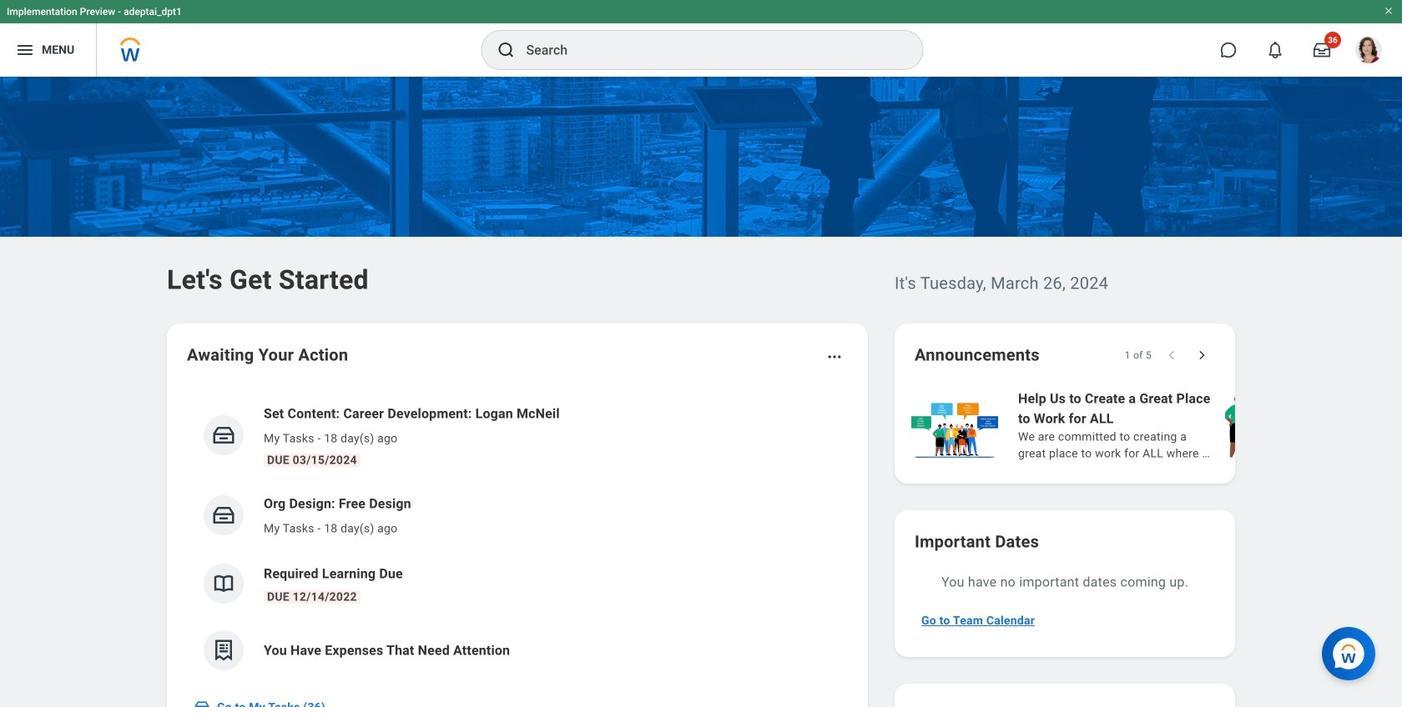 Task type: vqa. For each thing, say whether or not it's contained in the screenshot.
rightmost More
no



Task type: describe. For each thing, give the bounding box(es) containing it.
dashboard expenses image
[[211, 639, 236, 664]]

related actions image
[[826, 349, 843, 366]]

inbox image
[[211, 503, 236, 528]]

1 horizontal spatial list
[[908, 387, 1402, 464]]

close environment banner image
[[1384, 6, 1394, 16]]

1 horizontal spatial inbox image
[[211, 423, 236, 448]]

notifications large image
[[1267, 42, 1284, 58]]



Task type: locate. For each thing, give the bounding box(es) containing it.
Search Workday  search field
[[526, 32, 889, 68]]

profile logan mcneil image
[[1356, 37, 1382, 67]]

0 horizontal spatial list
[[187, 391, 848, 684]]

list
[[908, 387, 1402, 464], [187, 391, 848, 684]]

banner
[[0, 0, 1402, 77]]

chevron right small image
[[1194, 347, 1210, 364]]

search image
[[496, 40, 516, 60]]

book open image
[[211, 572, 236, 597]]

main content
[[0, 77, 1402, 708]]

inbox image
[[211, 423, 236, 448], [194, 699, 210, 708]]

0 horizontal spatial inbox image
[[194, 699, 210, 708]]

chevron left small image
[[1164, 347, 1180, 364]]

justify image
[[15, 40, 35, 60]]

inbox large image
[[1314, 42, 1330, 58]]

0 vertical spatial inbox image
[[211, 423, 236, 448]]

status
[[1125, 349, 1152, 362]]

1 vertical spatial inbox image
[[194, 699, 210, 708]]



